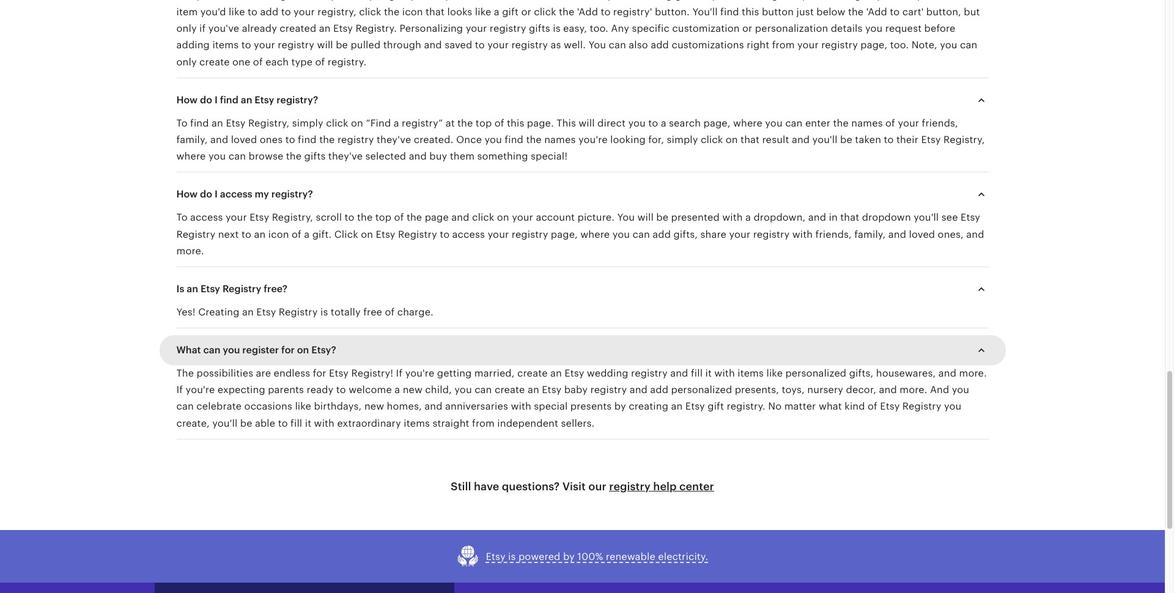 Task type: vqa. For each thing, say whether or not it's contained in the screenshot.
'ones' at the left
yes



Task type: describe. For each thing, give the bounding box(es) containing it.
registry down "dropdown,"
[[754, 229, 790, 240]]

find right ones
[[298, 134, 317, 146]]

you'd
[[201, 6, 226, 18]]

1 horizontal spatial personalized
[[786, 368, 847, 379]]

1 horizontal spatial more.
[[900, 384, 928, 396]]

you up looking
[[629, 117, 646, 129]]

for,
[[649, 134, 665, 146]]

will inside the process for adding items to your etsy registry is simple, and it's the same no matter if you're adding gifts to your wedding, baby, or gift registry. when you find an item you'd like to add to your registry, click the icon that looks like a gift or click the 'add to registry' button. you'll find this button just below the 'add to cart' button, but only if you've already created an etsy registry. personalizing your registry gifts is easy, too. any specific customization or personalization details you request before adding items to your registry will be pulled through and saved to your registry as well. you can also add customizations right from your registry page, too. note, you can only create one of each type of registry.
[[317, 39, 333, 51]]

is left "simple,"
[[419, 0, 426, 1]]

account
[[536, 212, 575, 224]]

icon inside to access your etsy registry, scroll to the top of the page and click on your account picture. you will be presented with a dropdown, and in that dropdown you'll see etsy registry next to an icon of a gift. click on etsy registry to access your registry page, where you can add gifts, share your registry with friends, family, and loved ones, and more.
[[268, 229, 289, 240]]

registry. inside the possibilities are endless for etsy registry! if you're getting married, create an etsy wedding registry and fill it with items like personalized gifts, housewares, and more. if you're expecting parents ready to welcome a new child, you can create an etsy baby registry and add personalized presents, toys, nursery decor, and more. and you can celebrate occasions like birthdays, new homes, and anniversaries with special presents by creating an etsy gift registry. no matter what kind of etsy registry you create, you'll be able to fill it with extraordinary items straight from independent sellers.
[[727, 401, 766, 413]]

customizations
[[672, 39, 745, 51]]

1 'add from the left
[[577, 6, 598, 18]]

looks
[[448, 6, 473, 18]]

more. inside to access your etsy registry, scroll to the top of the page and click on your account picture. you will be presented with a dropdown, and in that dropdown you'll see etsy registry next to an icon of a gift. click on etsy registry to access your registry page, where you can add gifts, share your registry with friends, family, and loved ones, and more.
[[177, 245, 204, 257]]

what
[[819, 401, 842, 413]]

to up 'for,'
[[649, 117, 659, 129]]

them
[[450, 151, 475, 162]]

by inside the possibilities are endless for etsy registry! if you're getting married, create an etsy wedding registry and fill it with items like personalized gifts, housewares, and more. if you're expecting parents ready to welcome a new child, you can create an etsy baby registry and add personalized presents, toys, nursery decor, and more. and you can celebrate occasions like birthdays, new homes, and anniversaries with special presents by creating an etsy gift registry. no matter what kind of etsy registry you create, you'll be able to fill it with extraordinary items straight from independent sellers.
[[615, 401, 626, 413]]

0 vertical spatial where
[[734, 117, 763, 129]]

how do i find an etsy registry?
[[177, 94, 318, 106]]

with down "dropdown,"
[[793, 229, 813, 240]]

0 horizontal spatial adding
[[177, 39, 210, 51]]

0 horizontal spatial fill
[[291, 418, 302, 429]]

gifts inside to find an etsy registry, simply click on "find a registry" at the top of this page. this will direct you to a search page, where you can enter the names of your friends, family, and loved ones to find the registry they've created. once you find the names you're looking for, simply click on that result and you'll be taken to their etsy registry, where you can browse the gifts they've selected and buy them something special!
[[304, 151, 326, 162]]

100%
[[578, 551, 604, 563]]

you down and
[[945, 401, 962, 413]]

matter inside the process for adding items to your etsy registry is simple, and it's the same no matter if you're adding gifts to your wedding, baby, or gift registry. when you find an item you'd like to add to your registry, click the icon that looks like a gift or click the 'add to registry' button. you'll find this button just below the 'add to cart' button, but only if you've already created an etsy registry. personalizing your registry gifts is easy, too. any specific customization or personalization details you request before adding items to your registry will be pulled through and saved to your registry as well. you can also add customizations right from your registry page, too. note, you can only create one of each type of registry.
[[564, 0, 596, 1]]

process
[[197, 0, 234, 1]]

friends, inside to find an etsy registry, simply click on "find a registry" at the top of this page. this will direct you to a search page, where you can enter the names of your friends, family, and loved ones to find the registry they've created. once you find the names you're looking for, simply click on that result and you'll be taken to their etsy registry, where you can browse the gifts they've selected and buy them something special!
[[922, 117, 959, 129]]

be inside the possibilities are endless for etsy registry! if you're getting married, create an etsy wedding registry and fill it with items like personalized gifts, housewares, and more. if you're expecting parents ready to welcome a new child, you can create an etsy baby registry and add personalized presents, toys, nursery decor, and more. and you can celebrate occasions like birthdays, new homes, and anniversaries with special presents by creating an etsy gift registry. no matter what kind of etsy registry you create, you'll be able to fill it with extraordinary items straight from independent sellers.
[[240, 418, 252, 429]]

dropdown
[[863, 212, 912, 224]]

registry left as
[[512, 39, 548, 51]]

baby
[[565, 384, 588, 396]]

like up presents,
[[767, 368, 783, 379]]

will inside to access your etsy registry, scroll to the top of the page and click on your account picture. you will be presented with a dropdown, and in that dropdown you'll see etsy registry next to an icon of a gift. click on etsy registry to access your registry page, where you can add gifts, share your registry with friends, family, and loved ones, and more.
[[638, 212, 654, 224]]

to up 'registry,'
[[318, 0, 328, 1]]

the up click
[[357, 212, 373, 224]]

charge.
[[398, 306, 434, 318]]

be inside the process for adding items to your etsy registry is simple, and it's the same no matter if you're adding gifts to your wedding, baby, or gift registry. when you find an item you'd like to add to your registry, click the icon that looks like a gift or click the 'add to registry' button. you'll find this button just below the 'add to cart' button, but only if you've already created an etsy registry. personalizing your registry gifts is easy, too. any specific customization or personalization details you request before adding items to your registry will be pulled through and saved to your registry as well. you can also add customizations right from your registry page, too. note, you can only create one of each type of registry.
[[336, 39, 348, 51]]

find up button,
[[937, 0, 956, 1]]

with down birthdays,
[[314, 418, 335, 429]]

created
[[280, 23, 317, 34]]

2 'add from the left
[[867, 6, 888, 18]]

etsy right click
[[376, 229, 396, 240]]

you inside the process for adding items to your etsy registry is simple, and it's the same no matter if you're adding gifts to your wedding, baby, or gift registry. when you find an item you'd like to add to your registry, click the icon that looks like a gift or click the 'add to registry' button. you'll find this button just below the 'add to cart' button, but only if you've already created an etsy registry. personalizing your registry gifts is easy, too. any specific customization or personalization details you request before adding items to your registry will be pulled through and saved to your registry as well. you can also add customizations right from your registry page, too. note, you can only create one of each type of registry.
[[589, 39, 606, 51]]

1 horizontal spatial adding
[[253, 0, 287, 1]]

special
[[534, 401, 568, 413]]

a left gift.
[[304, 229, 310, 240]]

items up presents,
[[738, 368, 764, 379]]

a up 'for,'
[[661, 117, 667, 129]]

no
[[769, 401, 782, 413]]

kind
[[845, 401, 866, 413]]

1 vertical spatial gifts
[[529, 23, 551, 34]]

presents,
[[735, 384, 780, 396]]

registry down account
[[512, 229, 549, 240]]

any
[[611, 23, 630, 34]]

1 horizontal spatial it
[[706, 368, 712, 379]]

have
[[474, 480, 500, 493]]

friends, inside to access your etsy registry, scroll to the top of the page and click on your account picture. you will be presented with a dropdown, and in that dropdown you'll see etsy registry next to an icon of a gift. click on etsy registry to access your registry page, where you can add gifts, share your registry with friends, family, and loved ones, and more.
[[816, 229, 852, 240]]

add down specific
[[651, 39, 669, 51]]

registry inside to find an etsy registry, simply click on "find a registry" at the top of this page. this will direct you to a search page, where you can enter the names of your friends, family, and loved ones to find the registry they've created. once you find the names you're looking for, simply click on that result and you'll be taken to their etsy registry, where you can browse the gifts they've selected and buy them something special!
[[338, 134, 374, 146]]

an inside dropdown button
[[187, 283, 198, 295]]

dropdown,
[[754, 212, 806, 224]]

powered
[[519, 551, 561, 563]]

specific
[[632, 23, 670, 34]]

how do i access my registry?
[[177, 189, 313, 200]]

you down before
[[941, 39, 958, 51]]

1 horizontal spatial names
[[852, 117, 883, 129]]

is
[[177, 283, 184, 295]]

2 vertical spatial create
[[495, 384, 525, 396]]

share
[[701, 229, 727, 240]]

to right able
[[278, 418, 288, 429]]

with up independent
[[511, 401, 532, 413]]

to up already
[[248, 6, 258, 18]]

gifts, inside the possibilities are endless for etsy registry! if you're getting married, create an etsy wedding registry and fill it with items like personalized gifts, housewares, and more. if you're expecting parents ready to welcome a new child, you can create an etsy baby registry and add personalized presents, toys, nursery decor, and more. and you can celebrate occasions like birthdays, new homes, and anniversaries with special presents by creating an etsy gift registry. no matter what kind of etsy registry you create, you'll be able to fill it with extraordinary items straight from independent sellers.
[[850, 368, 874, 379]]

registry left next
[[177, 229, 216, 240]]

from inside the possibilities are endless for etsy registry! if you're getting married, create an etsy wedding registry and fill it with items like personalized gifts, housewares, and more. if you're expecting parents ready to welcome a new child, you can create an etsy baby registry and add personalized presents, toys, nursery decor, and more. and you can celebrate occasions like birthdays, new homes, and anniversaries with special presents by creating an etsy gift registry. no matter what kind of etsy registry you create, you'll be able to fill it with extraordinary items straight from independent sellers.
[[472, 418, 495, 429]]

straight
[[433, 418, 470, 429]]

click down search
[[701, 134, 723, 146]]

1 horizontal spatial simply
[[667, 134, 698, 146]]

cart'
[[903, 6, 924, 18]]

register
[[243, 345, 279, 356]]

click down no
[[534, 6, 557, 18]]

for for register
[[282, 345, 295, 356]]

click
[[335, 229, 358, 240]]

for for endless
[[313, 368, 327, 379]]

find right you'll
[[721, 6, 740, 18]]

i for access
[[215, 189, 218, 200]]

the right the enter
[[834, 117, 849, 129]]

registry down wedding
[[591, 384, 627, 396]]

registry, for to find an etsy registry, simply click on "find a registry" at the top of this page. this will direct you to a search page, where you can enter the names of your friends, family, and loved ones to find the registry they've created. once you find the names you're looking for, simply click on that result and you'll be taken to their etsy registry, where you can browse the gifts they've selected and buy them something special!
[[248, 117, 290, 129]]

this inside to find an etsy registry, simply click on "find a registry" at the top of this page. this will direct you to a search page, where you can enter the names of your friends, family, and loved ones to find the registry they've created. once you find the names you're looking for, simply click on that result and you'll be taken to their etsy registry, where you can browse the gifts they've selected and buy them something special!
[[507, 117, 525, 129]]

create inside the process for adding items to your etsy registry is simple, and it's the same no matter if you're adding gifts to your wedding, baby, or gift registry. when you find an item you'd like to add to your registry, click the icon that looks like a gift or click the 'add to registry' button. you'll find this button just below the 'add to cart' button, but only if you've already created an etsy registry. personalizing your registry gifts is easy, too. any specific customization or personalization details you request before adding items to your registry will be pulled through and saved to your registry as well. you can also add customizations right from your registry page, too. note, you can only create one of each type of registry.
[[200, 56, 230, 68]]

to down page
[[440, 229, 450, 240]]

0 horizontal spatial names
[[545, 134, 576, 146]]

like up you've
[[229, 6, 245, 18]]

registry down free?
[[279, 306, 318, 318]]

items down you've
[[213, 39, 239, 51]]

also
[[629, 39, 648, 51]]

0 vertical spatial new
[[403, 384, 423, 396]]

right
[[747, 39, 770, 51]]

buy
[[430, 151, 448, 162]]

to access your etsy registry, scroll to the top of the page and click on your account picture. you will be presented with a dropdown, and in that dropdown you'll see etsy registry next to an icon of a gift. click on etsy registry to access your registry page, where you can add gifts, share your registry with friends, family, and loved ones, and more.
[[177, 212, 985, 257]]

registry inside dropdown button
[[223, 283, 262, 295]]

you'll
[[693, 6, 718, 18]]

sellers.
[[561, 418, 595, 429]]

simple,
[[429, 0, 464, 1]]

the right browse
[[286, 151, 302, 162]]

2 vertical spatial access
[[453, 229, 485, 240]]

will inside to find an etsy registry, simply click on "find a registry" at the top of this page. this will direct you to a search page, where you can enter the names of your friends, family, and loved ones to find the registry they've created. once you find the names you're looking for, simply click on that result and you'll be taken to their etsy registry, where you can browse the gifts they've selected and buy them something special!
[[579, 117, 595, 129]]

be inside to access your etsy registry, scroll to the top of the page and click on your account picture. you will be presented with a dropdown, and in that dropdown you'll see etsy registry next to an icon of a gift. click on etsy registry to access your registry page, where you can add gifts, share your registry with friends, family, and loved ones, and more.
[[657, 212, 669, 224]]

item
[[177, 6, 198, 18]]

you're up child,
[[405, 368, 435, 379]]

like down ready
[[295, 401, 311, 413]]

registry down created
[[278, 39, 315, 51]]

0 vertical spatial too.
[[590, 23, 609, 34]]

the down no
[[559, 6, 575, 18]]

top inside to access your etsy registry, scroll to the top of the page and click on your account picture. you will be presented with a dropdown, and in that dropdown you'll see etsy registry next to an icon of a gift. click on etsy registry to access your registry page, where you can add gifts, share your registry with friends, family, and loved ones, and more.
[[376, 212, 392, 224]]

to right ones
[[286, 134, 295, 146]]

button
[[762, 6, 794, 18]]

result
[[763, 134, 790, 146]]

picture.
[[578, 212, 615, 224]]

create,
[[177, 418, 210, 429]]

still have questions? visit our registry help center
[[451, 480, 715, 493]]

to up one
[[241, 39, 251, 51]]

etsy up ready
[[329, 368, 349, 379]]

on left 'result'
[[726, 134, 738, 146]]

on right click
[[361, 229, 373, 240]]

from inside the process for adding items to your etsy registry is simple, and it's the same no matter if you're adding gifts to your wedding, baby, or gift registry. when you find an item you'd like to add to your registry, click the icon that looks like a gift or click the 'add to registry' button. you'll find this button just below the 'add to cart' button, but only if you've already created an etsy registry. personalizing your registry gifts is easy, too. any specific customization or personalization details you request before adding items to your registry will be pulled through and saved to your registry as well. you can also add customizations right from your registry page, too. note, you can only create one of each type of registry.
[[773, 39, 795, 51]]

you're up celebrate
[[186, 384, 215, 396]]

1 vertical spatial create
[[518, 368, 548, 379]]

1 vertical spatial it
[[305, 418, 312, 429]]

details
[[831, 23, 863, 34]]

housewares,
[[877, 368, 936, 379]]

the for the possibilities are endless for etsy registry! if you're getting married, create an etsy wedding registry and fill it with items like personalized gifts, housewares, and more. if you're expecting parents ready to welcome a new child, you can create an etsy baby registry and add personalized presents, toys, nursery decor, and more. and you can celebrate occasions like birthdays, new homes, and anniversaries with special presents by creating an etsy gift registry. no matter what kind of etsy registry you create, you'll be able to fill it with extraordinary items straight from independent sellers.
[[177, 368, 194, 379]]

still
[[451, 480, 471, 493]]

the process for adding items to your etsy registry is simple, and it's the same no matter if you're adding gifts to your wedding, baby, or gift registry. when you find an item you'd like to add to your registry, click the icon that looks like a gift or click the 'add to registry' button. you'll find this button just below the 'add to cart' button, but only if you've already created an etsy registry. personalizing your registry gifts is easy, too. any specific customization or personalization details you request before adding items to your registry will be pulled through and saved to your registry as well. you can also add customizations right from your registry page, too. note, you can only create one of each type of registry.
[[177, 0, 981, 68]]

wedding
[[587, 368, 629, 379]]

etsy is powered by 100% renewable electricity. button
[[457, 545, 709, 569]]

getting
[[437, 368, 472, 379]]

at
[[446, 117, 455, 129]]

ones
[[260, 134, 283, 146]]

0 vertical spatial they've
[[377, 134, 411, 146]]

items up created
[[289, 0, 315, 1]]

page, inside to access your etsy registry, scroll to the top of the page and click on your account picture. you will be presented with a dropdown, and in that dropdown you'll see etsy registry next to an icon of a gift. click on etsy registry to access your registry page, where you can add gifts, share your registry with friends, family, and loved ones, and more.
[[551, 229, 578, 240]]

the down page.
[[526, 134, 542, 146]]

etsy up 'registry,'
[[355, 0, 374, 1]]

the for the process for adding items to your etsy registry is simple, and it's the same no matter if you're adding gifts to your wedding, baby, or gift registry. when you find an item you'd like to add to your registry, click the icon that looks like a gift or click the 'add to registry' button. you'll find this button just below the 'add to cart' button, but only if you've already created an etsy registry. personalizing your registry gifts is easy, too. any specific customization or personalization details you request before adding items to your registry will be pulled through and saved to your registry as well. you can also add customizations right from your registry page, too. note, you can only create one of each type of registry.
[[177, 0, 194, 1]]

baby,
[[784, 0, 810, 1]]

pulled
[[351, 39, 381, 51]]

1 horizontal spatial if
[[396, 368, 403, 379]]

this
[[557, 117, 576, 129]]

registry down page
[[398, 229, 437, 240]]

registry'
[[614, 6, 653, 18]]

find down 'how do i find an etsy registry?'
[[190, 117, 209, 129]]

etsy up baby
[[565, 368, 585, 379]]

registry!
[[352, 368, 394, 379]]

registry, for to access your etsy registry, scroll to the top of the page and click on your account picture. you will be presented with a dropdown, and in that dropdown you'll see etsy registry next to an icon of a gift. click on etsy registry to access your registry page, where you can add gifts, share your registry with friends, family, and loved ones, and more.
[[272, 212, 313, 224]]

etsy inside dropdown button
[[201, 283, 220, 295]]

family, inside to access your etsy registry, scroll to the top of the page and click on your account picture. you will be presented with a dropdown, and in that dropdown you'll see etsy registry next to an icon of a gift. click on etsy registry to access your registry page, where you can add gifts, share your registry with friends, family, and loved ones, and more.
[[855, 229, 886, 240]]

is inside button
[[509, 551, 516, 563]]

free
[[364, 306, 382, 318]]

by inside the 'etsy is powered by 100% renewable electricity.' button
[[563, 551, 575, 563]]

2 vertical spatial or
[[743, 23, 753, 34]]

selected
[[366, 151, 406, 162]]

the right at
[[458, 117, 473, 129]]

0 vertical spatial simply
[[292, 117, 324, 129]]

see
[[942, 212, 959, 224]]

to up created
[[281, 6, 291, 18]]

to left registry'
[[601, 6, 611, 18]]

0 vertical spatial gifts
[[675, 0, 697, 1]]

1 vertical spatial where
[[177, 151, 206, 162]]

etsy down 'how do i find an etsy registry?'
[[226, 117, 246, 129]]

on left account
[[497, 212, 510, 224]]

1 vertical spatial if
[[200, 23, 206, 34]]

be inside to find an etsy registry, simply click on "find a registry" at the top of this page. this will direct you to a search page, where you can enter the names of your friends, family, and loved ones to find the registry they've created. once you find the names you're looking for, simply click on that result and you'll be taken to their etsy registry, where you can browse the gifts they've selected and buy them something special!
[[841, 134, 853, 146]]

able
[[255, 418, 275, 429]]

footer element
[[455, 583, 1011, 594]]

you right and
[[953, 384, 970, 396]]

extraordinary
[[337, 418, 401, 429]]

in
[[829, 212, 838, 224]]

the left page
[[407, 212, 422, 224]]

that inside the process for adding items to your etsy registry is simple, and it's the same no matter if you're adding gifts to your wedding, baby, or gift registry. when you find an item you'd like to add to your registry, click the icon that looks like a gift or click the 'add to registry' button. you'll find this button just below the 'add to cart' button, but only if you've already created an etsy registry. personalizing your registry gifts is easy, too. any specific customization or personalization details you request before adding items to your registry will be pulled through and saved to your registry as well. you can also add customizations right from your registry page, too. note, you can only create one of each type of registry.
[[426, 6, 445, 18]]

yes!
[[177, 306, 196, 318]]

gift
[[825, 0, 843, 1]]

matter inside the possibilities are endless for etsy registry! if you're getting married, create an etsy wedding registry and fill it with items like personalized gifts, housewares, and more. if you're expecting parents ready to welcome a new child, you can create an etsy baby registry and add personalized presents, toys, nursery decor, and more. and you can celebrate occasions like birthdays, new homes, and anniversaries with special presents by creating an etsy gift registry. no matter what kind of etsy registry you create, you'll be able to fill it with extraordinary items straight from independent sellers.
[[785, 401, 817, 413]]

you inside to access your etsy registry, scroll to the top of the page and click on your account picture. you will be presented with a dropdown, and in that dropdown you'll see etsy registry next to an icon of a gift. click on etsy registry to access your registry page, where you can add gifts, share your registry with friends, family, and loved ones, and more.
[[618, 212, 635, 224]]

click up registry.
[[359, 6, 382, 18]]

how do i find an etsy registry? button
[[166, 86, 1000, 115]]

etsy right see
[[961, 212, 981, 224]]

a inside the process for adding items to your etsy registry is simple, and it's the same no matter if you're adding gifts to your wedding, baby, or gift registry. when you find an item you'd like to add to your registry, click the icon that looks like a gift or click the 'add to registry' button. you'll find this button just below the 'add to cart' button, but only if you've already created an etsy registry. personalizing your registry gifts is easy, too. any specific customization or personalization details you request before adding items to your registry will be pulled through and saved to your registry as well. you can also add customizations right from your registry page, too. note, you can only create one of each type of registry.
[[494, 6, 500, 18]]

when
[[887, 0, 915, 1]]

registry right our
[[610, 480, 651, 493]]

etsy right 'kind'
[[881, 401, 900, 413]]

click left "find
[[326, 117, 349, 129]]

1 vertical spatial registry,
[[944, 134, 985, 146]]

loved inside to find an etsy registry, simply click on "find a registry" at the top of this page. this will direct you to a search page, where you can enter the names of your friends, family, and loved ones to find the registry they've created. once you find the names you're looking for, simply click on that result and you'll be taken to their etsy registry, where you can browse the gifts they've selected and buy them something special!
[[231, 134, 257, 146]]

0 vertical spatial if
[[598, 0, 605, 1]]

0 vertical spatial fill
[[691, 368, 703, 379]]

etsy right "their"
[[922, 134, 941, 146]]

access inside "dropdown button"
[[220, 189, 252, 200]]

totally
[[331, 306, 361, 318]]

registry up creating
[[632, 368, 668, 379]]

registry down details
[[822, 39, 858, 51]]

to up birthdays,
[[336, 384, 346, 396]]

your inside to find an etsy registry, simply click on "find a registry" at the top of this page. this will direct you to a search page, where you can enter the names of your friends, family, and loved ones to find the registry they've created. once you find the names you're looking for, simply click on that result and you'll be taken to their etsy registry, where you can browse the gifts they've selected and buy them something special!
[[898, 117, 920, 129]]

and
[[931, 384, 950, 396]]

with up presents,
[[715, 368, 735, 379]]

of inside the possibilities are endless for etsy registry! if you're getting married, create an etsy wedding registry and fill it with items like personalized gifts, housewares, and more. if you're expecting parents ready to welcome a new child, you can create an etsy baby registry and add personalized presents, toys, nursery decor, and more. and you can celebrate occasions like birthdays, new homes, and anniversaries with special presents by creating an etsy gift registry. no matter what kind of etsy registry you create, you'll be able to fill it with extraordinary items straight from independent sellers.
[[868, 401, 878, 413]]

etsy up special
[[542, 384, 562, 396]]

button,
[[927, 6, 962, 18]]

is up as
[[553, 23, 561, 34]]

page, inside the process for adding items to your etsy registry is simple, and it's the same no matter if you're adding gifts to your wedding, baby, or gift registry. when you find an item you'd like to add to your registry, click the icon that looks like a gift or click the 'add to registry' button. you'll find this button just below the 'add to cart' button, but only if you've already created an etsy registry. personalizing your registry gifts is easy, too. any specific customization or personalization details you request before adding items to your registry will be pulled through and saved to your registry as well. you can also add customizations right from your registry page, too. note, you can only create one of each type of registry.
[[861, 39, 888, 51]]

celebrate
[[197, 401, 242, 413]]

to find an etsy registry, simply click on "find a registry" at the top of this page. this will direct you to a search page, where you can enter the names of your friends, family, and loved ones to find the registry they've created. once you find the names you're looking for, simply click on that result and you'll be taken to their etsy registry, where you can browse the gifts they've selected and buy them something special!
[[177, 117, 985, 162]]

can inside 'what can you register for on etsy?' dropdown button
[[203, 345, 221, 356]]

already
[[242, 23, 277, 34]]

electricity.
[[659, 551, 709, 563]]

registry down the "it's"
[[490, 23, 527, 34]]

that inside to find an etsy registry, simply click on "find a registry" at the top of this page. this will direct you to a search page, where you can enter the names of your friends, family, and loved ones to find the registry they've created. once you find the names you're looking for, simply click on that result and you'll be taken to their etsy registry, where you can browse the gifts they've selected and buy them something special!
[[741, 134, 760, 146]]

personalizing
[[400, 23, 463, 34]]

you up 'cart''
[[917, 0, 935, 1]]

you're inside the process for adding items to your etsy registry is simple, and it's the same no matter if you're adding gifts to your wedding, baby, or gift registry. when you find an item you'd like to add to your registry, click the icon that looks like a gift or click the 'add to registry' button. you'll find this button just below the 'add to cart' button, but only if you've already created an etsy registry. personalizing your registry gifts is easy, too. any specific customization or personalization details you request before adding items to your registry will be pulled through and saved to your registry as well. you can also add customizations right from your registry page, too. note, you can only create one of each type of registry.
[[607, 0, 637, 1]]

2 horizontal spatial more.
[[960, 368, 987, 379]]

where inside to access your etsy registry, scroll to the top of the page and click on your account picture. you will be presented with a dropdown, and in that dropdown you'll see etsy registry next to an icon of a gift. click on etsy registry to access your registry page, where you can add gifts, share your registry with friends, family, and loved ones, and more.
[[581, 229, 610, 240]]

the up registry.
[[384, 6, 400, 18]]

add up already
[[260, 6, 279, 18]]

you up how do i access my registry?
[[209, 151, 226, 162]]

the up details
[[849, 6, 864, 18]]

etsy down 'registry,'
[[333, 23, 353, 34]]

find up "something"
[[505, 134, 524, 146]]

to for to access your etsy registry, scroll to the top of the page and click on your account picture. you will be presented with a dropdown, and in that dropdown you'll see etsy registry next to an icon of a gift. click on etsy registry to access your registry page, where you can add gifts, share your registry with friends, family, and loved ones, and more.
[[177, 212, 188, 224]]

special!
[[531, 151, 568, 162]]

their
[[897, 134, 919, 146]]

are
[[256, 368, 271, 379]]

etsy down my
[[250, 212, 269, 224]]

presented
[[672, 212, 720, 224]]

etsy right creating
[[686, 401, 705, 413]]



Task type: locate. For each thing, give the bounding box(es) containing it.
you're
[[607, 0, 637, 1], [579, 134, 608, 146], [405, 368, 435, 379], [186, 384, 215, 396]]

an
[[959, 0, 970, 1], [319, 23, 331, 34], [241, 94, 252, 106], [212, 117, 223, 129], [254, 229, 266, 240], [187, 283, 198, 295], [242, 306, 254, 318], [551, 368, 562, 379], [528, 384, 540, 396], [671, 401, 683, 413]]

find inside 'dropdown button'
[[220, 94, 239, 106]]

if
[[598, 0, 605, 1], [200, 23, 206, 34]]

items down homes,
[[404, 418, 430, 429]]

top
[[476, 117, 492, 129], [376, 212, 392, 224]]

1 vertical spatial too.
[[891, 39, 909, 51]]

do
[[200, 94, 212, 106], [200, 189, 212, 200]]

how for how do i access my registry?
[[177, 189, 198, 200]]

how for how do i find an etsy registry?
[[177, 94, 198, 106]]

presents
[[571, 401, 612, 413]]

1 vertical spatial access
[[190, 212, 223, 224]]

1 horizontal spatial by
[[615, 401, 626, 413]]

if up create,
[[177, 384, 183, 396]]

0 vertical spatial to
[[177, 117, 188, 129]]

1 horizontal spatial where
[[581, 229, 610, 240]]

create down married,
[[495, 384, 525, 396]]

how inside 'dropdown button'
[[177, 94, 198, 106]]

2 horizontal spatial or
[[813, 0, 823, 1]]

1 vertical spatial to
[[177, 212, 188, 224]]

to down when
[[890, 6, 900, 18]]

gift
[[502, 6, 519, 18], [708, 401, 725, 413]]

you
[[917, 0, 935, 1], [866, 23, 883, 34], [941, 39, 958, 51], [629, 117, 646, 129], [766, 117, 783, 129], [485, 134, 502, 146], [209, 151, 226, 162], [613, 229, 630, 240], [223, 345, 240, 356], [455, 384, 472, 396], [953, 384, 970, 396], [945, 401, 962, 413]]

0 horizontal spatial registry.
[[328, 56, 367, 68]]

to left "their"
[[884, 134, 894, 146]]

to for to find an etsy registry, simply click on "find a registry" at the top of this page. this will direct you to a search page, where you can enter the names of your friends, family, and loved ones to find the registry they've created. once you find the names you're looking for, simply click on that result and you'll be taken to their etsy registry, where you can browse the gifts they've selected and buy them something special!
[[177, 117, 188, 129]]

is left totally
[[321, 306, 328, 318]]

below
[[817, 6, 846, 18]]

same
[[521, 0, 547, 1]]

1 vertical spatial loved
[[910, 229, 936, 240]]

0 vertical spatial or
[[813, 0, 823, 1]]

1 horizontal spatial will
[[579, 117, 595, 129]]

personalization
[[756, 23, 829, 34]]

1 vertical spatial only
[[177, 56, 197, 68]]

be left pulled
[[336, 39, 348, 51]]

ones,
[[938, 229, 964, 240]]

you right details
[[866, 23, 883, 34]]

page, inside to find an etsy registry, simply click on "find a registry" at the top of this page. this will direct you to a search page, where you can enter the names of your friends, family, and loved ones to find the registry they've created. once you find the names you're looking for, simply click on that result and you'll be taken to their etsy registry, where you can browse the gifts they've selected and buy them something special!
[[704, 117, 731, 129]]

parents
[[268, 384, 304, 396]]

1 horizontal spatial page,
[[704, 117, 731, 129]]

0 horizontal spatial top
[[376, 212, 392, 224]]

0 vertical spatial personalized
[[786, 368, 847, 379]]

1 vertical spatial more.
[[960, 368, 987, 379]]

add inside the possibilities are endless for etsy registry! if you're getting married, create an etsy wedding registry and fill it with items like personalized gifts, housewares, and more. if you're expecting parents ready to welcome a new child, you can create an etsy baby registry and add personalized presents, toys, nursery decor, and more. and you can celebrate occasions like birthdays, new homes, and anniversaries with special presents by creating an etsy gift registry. no matter what kind of etsy registry you create, you'll be able to fill it with extraordinary items straight from independent sellers.
[[651, 384, 669, 396]]

occasions
[[245, 401, 292, 413]]

for inside the possibilities are endless for etsy registry! if you're getting married, create an etsy wedding registry and fill it with items like personalized gifts, housewares, and more. if you're expecting parents ready to welcome a new child, you can create an etsy baby registry and add personalized presents, toys, nursery decor, and more. and you can celebrate occasions like birthdays, new homes, and anniversaries with special presents by creating an etsy gift registry. no matter what kind of etsy registry you create, you'll be able to fill it with extraordinary items straight from independent sellers.
[[313, 368, 327, 379]]

0 horizontal spatial friends,
[[816, 229, 852, 240]]

an inside to access your etsy registry, scroll to the top of the page and click on your account picture. you will be presented with a dropdown, and in that dropdown you'll see etsy registry next to an icon of a gift. click on etsy registry to access your registry page, where you can add gifts, share your registry with friends, family, and loved ones, and more.
[[254, 229, 266, 240]]

a left "dropdown,"
[[746, 212, 751, 224]]

for
[[237, 0, 251, 1], [282, 345, 295, 356], [313, 368, 327, 379]]

easy,
[[564, 23, 587, 34]]

toys,
[[782, 384, 805, 396]]

from
[[773, 39, 795, 51], [472, 418, 495, 429]]

loved left ones
[[231, 134, 257, 146]]

2 vertical spatial gifts
[[304, 151, 326, 162]]

1 horizontal spatial you'll
[[813, 134, 838, 146]]

2 i from the top
[[215, 189, 218, 200]]

1 do from the top
[[200, 94, 212, 106]]

expecting
[[218, 384, 265, 396]]

for inside the process for adding items to your etsy registry is simple, and it's the same no matter if you're adding gifts to your wedding, baby, or gift registry. when you find an item you'd like to add to your registry, click the icon that looks like a gift or click the 'add to registry' button. you'll find this button just below the 'add to cart' button, but only if you've already created an etsy registry. personalizing your registry gifts is easy, too. any specific customization or personalization details you request before adding items to your registry will be pulled through and saved to your registry as well. you can also add customizations right from your registry page, too. note, you can only create one of each type of registry.
[[237, 0, 251, 1]]

like down the "it's"
[[475, 6, 492, 18]]

welcome
[[349, 384, 392, 396]]

1 vertical spatial gift
[[708, 401, 725, 413]]

you'll
[[813, 134, 838, 146], [914, 212, 939, 224], [212, 418, 238, 429]]

click right page
[[472, 212, 495, 224]]

2 do from the top
[[200, 189, 212, 200]]

to inside to find an etsy registry, simply click on "find a registry" at the top of this page. this will direct you to a search page, where you can enter the names of your friends, family, and loved ones to find the registry they've created. once you find the names you're looking for, simply click on that result and you'll be taken to their etsy registry, where you can browse the gifts they've selected and buy them something special!
[[177, 117, 188, 129]]

icon up the personalizing
[[402, 6, 423, 18]]

with
[[723, 212, 743, 224], [793, 229, 813, 240], [715, 368, 735, 379], [511, 401, 532, 413], [314, 418, 335, 429]]

2 the from the top
[[177, 368, 194, 379]]

0 vertical spatial more.
[[177, 245, 204, 257]]

to up click
[[345, 212, 355, 224]]

0 vertical spatial page,
[[861, 39, 888, 51]]

you inside dropdown button
[[223, 345, 240, 356]]

1 horizontal spatial gift
[[708, 401, 725, 413]]

one
[[233, 56, 251, 68]]

1 the from the top
[[177, 0, 194, 1]]

can inside to access your etsy registry, scroll to the top of the page and click on your account picture. you will be presented with a dropdown, and in that dropdown you'll see etsy registry next to an icon of a gift. click on etsy registry to access your registry page, where you can add gifts, share your registry with friends, family, and loved ones, and more.
[[633, 229, 650, 240]]

registry.
[[356, 23, 397, 34]]

to
[[318, 0, 328, 1], [699, 0, 709, 1], [248, 6, 258, 18], [281, 6, 291, 18], [601, 6, 611, 18], [890, 6, 900, 18], [241, 39, 251, 51], [475, 39, 485, 51], [649, 117, 659, 129], [286, 134, 295, 146], [884, 134, 894, 146], [345, 212, 355, 224], [242, 229, 252, 240], [440, 229, 450, 240], [336, 384, 346, 396], [278, 418, 288, 429]]

add inside to access your etsy registry, scroll to the top of the page and click on your account picture. you will be presented with a dropdown, and in that dropdown you'll see etsy registry next to an icon of a gift. click on etsy registry to access your registry page, where you can add gifts, share your registry with friends, family, and loved ones, and more.
[[653, 229, 671, 240]]

0 horizontal spatial new
[[365, 401, 384, 413]]

gift inside the possibilities are endless for etsy registry! if you're getting married, create an etsy wedding registry and fill it with items like personalized gifts, housewares, and more. if you're expecting parents ready to welcome a new child, you can create an etsy baby registry and add personalized presents, toys, nursery decor, and more. and you can celebrate occasions like birthdays, new homes, and anniversaries with special presents by creating an etsy gift registry. no matter what kind of etsy registry you create, you'll be able to fill it with extraordinary items straight from independent sellers.
[[708, 401, 725, 413]]

gift inside the process for adding items to your etsy registry is simple, and it's the same no matter if you're adding gifts to your wedding, baby, or gift registry. when you find an item you'd like to add to your registry, click the icon that looks like a gift or click the 'add to registry' button. you'll find this button just below the 'add to cart' button, but only if you've already created an etsy registry. personalizing your registry gifts is easy, too. any specific customization or personalization details you request before adding items to your registry will be pulled through and saved to your registry as well. you can also add customizations right from your registry page, too. note, you can only create one of each type of registry.
[[502, 6, 519, 18]]

1 only from the top
[[177, 23, 197, 34]]

1 horizontal spatial or
[[743, 23, 753, 34]]

find
[[937, 0, 956, 1], [721, 6, 740, 18], [220, 94, 239, 106], [190, 117, 209, 129], [298, 134, 317, 146], [505, 134, 524, 146]]

the inside the possibilities are endless for etsy registry! if you're getting married, create an etsy wedding registry and fill it with items like personalized gifts, housewares, and more. if you're expecting parents ready to welcome a new child, you can create an etsy baby registry and add personalized presents, toys, nursery decor, and more. and you can celebrate occasions like birthdays, new homes, and anniversaries with special presents by creating an etsy gift registry. no matter what kind of etsy registry you create, you'll be able to fill it with extraordinary items straight from independent sellers.
[[177, 368, 194, 379]]

from down personalization
[[773, 39, 795, 51]]

page, down details
[[861, 39, 888, 51]]

2 horizontal spatial registry.
[[846, 0, 885, 1]]

1 vertical spatial registry.
[[328, 56, 367, 68]]

1 horizontal spatial for
[[282, 345, 295, 356]]

1 vertical spatial you
[[618, 212, 635, 224]]

you down 'picture.'
[[613, 229, 630, 240]]

1 horizontal spatial too.
[[891, 39, 909, 51]]

be left taken
[[841, 134, 853, 146]]

1 horizontal spatial top
[[476, 117, 492, 129]]

with up share on the right top of the page
[[723, 212, 743, 224]]

through
[[384, 39, 422, 51]]

for inside dropdown button
[[282, 345, 295, 356]]

for right process
[[237, 0, 251, 1]]

family, inside to find an etsy registry, simply click on "find a registry" at the top of this page. this will direct you to a search page, where you can enter the names of your friends, family, and loved ones to find the registry they've created. once you find the names you're looking for, simply click on that result and you'll be taken to their etsy registry, where you can browse the gifts they've selected and buy them something special!
[[177, 134, 208, 146]]

1 how from the top
[[177, 94, 198, 106]]

0 vertical spatial family,
[[177, 134, 208, 146]]

0 vertical spatial access
[[220, 189, 252, 200]]

2 horizontal spatial adding
[[639, 0, 673, 1]]

0 vertical spatial names
[[852, 117, 883, 129]]

add
[[260, 6, 279, 18], [651, 39, 669, 51], [653, 229, 671, 240], [651, 384, 669, 396]]

like
[[229, 6, 245, 18], [475, 6, 492, 18], [767, 368, 783, 379], [295, 401, 311, 413]]

our
[[589, 480, 607, 493]]

the right ones
[[319, 134, 335, 146]]

0 horizontal spatial icon
[[268, 229, 289, 240]]

2 vertical spatial registry,
[[272, 212, 313, 224]]

a
[[494, 6, 500, 18], [394, 117, 399, 129], [661, 117, 667, 129], [746, 212, 751, 224], [304, 229, 310, 240], [395, 384, 400, 396]]

page, down account
[[551, 229, 578, 240]]

1 horizontal spatial gifts,
[[850, 368, 874, 379]]

is
[[419, 0, 426, 1], [553, 23, 561, 34], [321, 306, 328, 318], [509, 551, 516, 563]]

you'll inside the possibilities are endless for etsy registry! if you're getting married, create an etsy wedding registry and fill it with items like personalized gifts, housewares, and more. if you're expecting parents ready to welcome a new child, you can create an etsy baby registry and add personalized presents, toys, nursery decor, and more. and you can celebrate occasions like birthdays, new homes, and anniversaries with special presents by creating an etsy gift registry. no matter what kind of etsy registry you create, you'll be able to fill it with extraordinary items straight from independent sellers.
[[212, 418, 238, 429]]

add up creating
[[651, 384, 669, 396]]

you'll inside to access your etsy registry, scroll to the top of the page and click on your account picture. you will be presented with a dropdown, and in that dropdown you'll see etsy registry next to an icon of a gift. click on etsy registry to access your registry page, where you can add gifts, share your registry with friends, family, and loved ones, and more.
[[914, 212, 939, 224]]

1 horizontal spatial gifts
[[529, 23, 551, 34]]

1 i from the top
[[215, 94, 218, 106]]

free?
[[264, 283, 288, 295]]

i inside "dropdown button"
[[215, 189, 218, 200]]

registry. right gift
[[846, 0, 885, 1]]

if right no
[[598, 0, 605, 1]]

0 horizontal spatial simply
[[292, 117, 324, 129]]

2 horizontal spatial page,
[[861, 39, 888, 51]]

etsy down free?
[[257, 306, 276, 318]]

an inside to find an etsy registry, simply click on "find a registry" at the top of this page. this will direct you to a search page, where you can enter the names of your friends, family, and loved ones to find the registry they've created. once you find the names you're looking for, simply click on that result and you'll be taken to their etsy registry, where you can browse the gifts they've selected and buy them something special!
[[212, 117, 223, 129]]

you're down direct
[[579, 134, 608, 146]]

i inside 'dropdown button'
[[215, 94, 218, 106]]

you'll inside to find an etsy registry, simply click on "find a registry" at the top of this page. this will direct you to a search page, where you can enter the names of your friends, family, and loved ones to find the registry they've created. once you find the names you're looking for, simply click on that result and you'll be taken to their etsy registry, where you can browse the gifts they've selected and buy them something special!
[[813, 134, 838, 146]]

no
[[549, 0, 561, 1]]

how inside "dropdown button"
[[177, 189, 198, 200]]

adding up the button.
[[639, 0, 673, 1]]

that inside to access your etsy registry, scroll to the top of the page and click on your account picture. you will be presented with a dropdown, and in that dropdown you'll see etsy registry next to an icon of a gift. click on etsy registry to access your registry page, where you can add gifts, share your registry with friends, family, and loved ones, and more.
[[841, 212, 860, 224]]

do for find
[[200, 94, 212, 106]]

0 horizontal spatial by
[[563, 551, 575, 563]]

registry? inside "dropdown button"
[[272, 189, 313, 200]]

renewable
[[606, 551, 656, 563]]

0 horizontal spatial if
[[177, 384, 183, 396]]

1 vertical spatial they've
[[328, 151, 363, 162]]

can
[[609, 39, 627, 51], [961, 39, 978, 51], [786, 117, 803, 129], [229, 151, 246, 162], [633, 229, 650, 240], [203, 345, 221, 356], [475, 384, 492, 396], [177, 401, 194, 413]]

0 horizontal spatial for
[[237, 0, 251, 1]]

registry, inside to access your etsy registry, scroll to the top of the page and click on your account picture. you will be presented with a dropdown, and in that dropdown you'll see etsy registry next to an icon of a gift. click on etsy registry to access your registry page, where you can add gifts, share your registry with friends, family, and loved ones, and more.
[[272, 212, 313, 224]]

registry, right "their"
[[944, 134, 985, 146]]

looking
[[611, 134, 646, 146]]

search
[[669, 117, 701, 129]]

too. down request
[[891, 39, 909, 51]]

1 vertical spatial family,
[[855, 229, 886, 240]]

2 how from the top
[[177, 189, 198, 200]]

how do i access my registry? button
[[166, 180, 1000, 209]]

well.
[[564, 39, 586, 51]]

2 horizontal spatial you'll
[[914, 212, 939, 224]]

i for find
[[215, 94, 218, 106]]

do inside 'dropdown button'
[[200, 94, 212, 106]]

you
[[589, 39, 606, 51], [618, 212, 635, 224]]

items
[[289, 0, 315, 1], [213, 39, 239, 51], [738, 368, 764, 379], [404, 418, 430, 429]]

0 horizontal spatial personalized
[[672, 384, 733, 396]]

a inside the possibilities are endless for etsy registry! if you're getting married, create an etsy wedding registry and fill it with items like personalized gifts, housewares, and more. if you're expecting parents ready to welcome a new child, you can create an etsy baby registry and add personalized presents, toys, nursery decor, and more. and you can celebrate occasions like birthdays, new homes, and anniversaries with special presents by creating an etsy gift registry. no matter what kind of etsy registry you create, you'll be able to fill it with extraordinary items straight from independent sellers.
[[395, 384, 400, 396]]

you inside to access your etsy registry, scroll to the top of the page and click on your account picture. you will be presented with a dropdown, and in that dropdown you'll see etsy registry next to an icon of a gift. click on etsy registry to access your registry page, where you can add gifts, share your registry with friends, family, and loved ones, and more.
[[613, 229, 630, 240]]

1 horizontal spatial 'add
[[867, 6, 888, 18]]

is an etsy registry free?
[[177, 283, 288, 295]]

you're inside to find an etsy registry, simply click on "find a registry" at the top of this page. this will direct you to a search page, where you can enter the names of your friends, family, and loved ones to find the registry they've created. once you find the names you're looking for, simply click on that result and you'll be taken to their etsy registry, where you can browse the gifts they've selected and buy them something special!
[[579, 134, 608, 146]]

registry? down type
[[277, 94, 318, 106]]

1 vertical spatial do
[[200, 189, 212, 200]]

to right saved
[[475, 39, 485, 51]]

gifts, inside to access your etsy registry, scroll to the top of the page and click on your account picture. you will be presented with a dropdown, and in that dropdown you'll see etsy registry next to an icon of a gift. click on etsy registry to access your registry page, where you can add gifts, share your registry with friends, family, and loved ones, and more.
[[674, 229, 698, 240]]

icon inside the process for adding items to your etsy registry is simple, and it's the same no matter if you're adding gifts to your wedding, baby, or gift registry. when you find an item you'd like to add to your registry, click the icon that looks like a gift or click the 'add to registry' button. you'll find this button just below the 'add to cart' button, but only if you've already created an etsy registry. personalizing your registry gifts is easy, too. any specific customization or personalization details you request before adding items to your registry will be pulled through and saved to your registry as well. you can also add customizations right from your registry page, too. note, you can only create one of each type of registry.
[[402, 6, 423, 18]]

0 horizontal spatial page,
[[551, 229, 578, 240]]

will down 'registry,'
[[317, 39, 333, 51]]

1 vertical spatial fill
[[291, 418, 302, 429]]

names down this
[[545, 134, 576, 146]]

gifts, down presented
[[674, 229, 698, 240]]

if down you'd
[[200, 23, 206, 34]]

on
[[351, 117, 363, 129], [726, 134, 738, 146], [497, 212, 510, 224], [361, 229, 373, 240], [297, 345, 309, 356]]

0 vertical spatial icon
[[402, 6, 423, 18]]

1 vertical spatial personalized
[[672, 384, 733, 396]]

direct
[[598, 117, 626, 129]]

if right the registry!
[[396, 368, 403, 379]]

2 only from the top
[[177, 56, 197, 68]]

1 vertical spatial for
[[282, 345, 295, 356]]

click inside to access your etsy registry, scroll to the top of the page and click on your account picture. you will be presented with a dropdown, and in that dropdown you'll see etsy registry next to an icon of a gift. click on etsy registry to access your registry page, where you can add gifts, share your registry with friends, family, and loved ones, and more.
[[472, 212, 495, 224]]

request
[[886, 23, 922, 34]]

on left etsy?
[[297, 345, 309, 356]]

0 horizontal spatial this
[[507, 117, 525, 129]]

married,
[[475, 368, 515, 379]]

you'll left see
[[914, 212, 939, 224]]

you down getting
[[455, 384, 472, 396]]

do for access
[[200, 189, 212, 200]]

you right "well."
[[589, 39, 606, 51]]

2 vertical spatial will
[[638, 212, 654, 224]]

0 horizontal spatial where
[[177, 151, 206, 162]]

registry inside the process for adding items to your etsy registry is simple, and it's the same no matter if you're adding gifts to your wedding, baby, or gift registry. when you find an item you'd like to add to your registry, click the icon that looks like a gift or click the 'add to registry' button. you'll find this button just below the 'add to cart' button, but only if you've already created an etsy registry. personalizing your registry gifts is easy, too. any specific customization or personalization details you request before adding items to your registry will be pulled through and saved to your registry as well. you can also add customizations right from your registry page, too. note, you can only create one of each type of registry.
[[377, 0, 416, 1]]

the inside the process for adding items to your etsy registry is simple, and it's the same no matter if you're adding gifts to your wedding, baby, or gift registry. when you find an item you'd like to add to your registry, click the icon that looks like a gift or click the 'add to registry' button. you'll find this button just below the 'add to cart' button, but only if you've already created an etsy registry. personalizing your registry gifts is easy, too. any specific customization or personalization details you request before adding items to your registry will be pulled through and saved to your registry as well. you can also add customizations right from your registry page, too. note, you can only create one of each type of registry.
[[177, 0, 194, 1]]

more.
[[177, 245, 204, 257], [960, 368, 987, 379], [900, 384, 928, 396]]

0 horizontal spatial will
[[317, 39, 333, 51]]

it's
[[487, 0, 500, 1]]

endless
[[274, 368, 310, 379]]

loved
[[231, 134, 257, 146], [910, 229, 936, 240]]

1 horizontal spatial that
[[741, 134, 760, 146]]

on inside dropdown button
[[297, 345, 309, 356]]

simply
[[292, 117, 324, 129], [667, 134, 698, 146]]

top inside to find an etsy registry, simply click on "find a registry" at the top of this page. this will direct you to a search page, where you can enter the names of your friends, family, and loved ones to find the registry they've created. once you find the names you're looking for, simply click on that result and you'll be taken to their etsy registry, where you can browse the gifts they've selected and buy them something special!
[[476, 117, 492, 129]]

the right the "it's"
[[503, 0, 519, 1]]

taken
[[856, 134, 882, 146]]

an inside 'dropdown button'
[[241, 94, 252, 106]]

0 vertical spatial friends,
[[922, 117, 959, 129]]

help
[[654, 480, 677, 493]]

to inside to access your etsy registry, scroll to the top of the page and click on your account picture. you will be presented with a dropdown, and in that dropdown you'll see etsy registry next to an icon of a gift. click on etsy registry to access your registry page, where you can add gifts, share your registry with friends, family, and loved ones, and more.
[[177, 212, 188, 224]]

registry down and
[[903, 401, 942, 413]]

1 horizontal spatial from
[[773, 39, 795, 51]]

you up 'result'
[[766, 117, 783, 129]]

loved inside to access your etsy registry, scroll to the top of the page and click on your account picture. you will be presented with a dropdown, and in that dropdown you'll see etsy registry next to an icon of a gift. click on etsy registry to access your registry page, where you can add gifts, share your registry with friends, family, and loved ones, and more.
[[910, 229, 936, 240]]

etsy inside 'dropdown button'
[[255, 94, 274, 106]]

personalized up nursery at the right bottom of the page
[[786, 368, 847, 379]]

0 vertical spatial registry.
[[846, 0, 885, 1]]

2 horizontal spatial where
[[734, 117, 763, 129]]

0 horizontal spatial gifts,
[[674, 229, 698, 240]]

etsy left powered
[[486, 551, 506, 563]]

registry? right my
[[272, 189, 313, 200]]

something
[[478, 151, 528, 162]]

this inside the process for adding items to your etsy registry is simple, and it's the same no matter if you're adding gifts to your wedding, baby, or gift registry. when you find an item you'd like to add to your registry, click the icon that looks like a gift or click the 'add to registry' button. you'll find this button just below the 'add to cart' button, but only if you've already created an etsy registry. personalizing your registry gifts is easy, too. any specific customization or personalization details you request before adding items to your registry will be pulled through and saved to your registry as well. you can also add customizations right from your registry page, too. note, you can only create one of each type of registry.
[[742, 6, 760, 18]]

1 vertical spatial matter
[[785, 401, 817, 413]]

1 vertical spatial if
[[177, 384, 183, 396]]

create left one
[[200, 56, 230, 68]]

you up "something"
[[485, 134, 502, 146]]

1 vertical spatial friends,
[[816, 229, 852, 240]]

1 horizontal spatial you
[[618, 212, 635, 224]]

but
[[965, 6, 981, 18]]

where
[[734, 117, 763, 129], [177, 151, 206, 162], [581, 229, 610, 240]]

anniversaries
[[445, 401, 508, 413]]

do inside "dropdown button"
[[200, 189, 212, 200]]

2 vertical spatial more.
[[900, 384, 928, 396]]

0 horizontal spatial family,
[[177, 134, 208, 146]]

that
[[426, 6, 445, 18], [741, 134, 760, 146], [841, 212, 860, 224]]

a down the "it's"
[[494, 6, 500, 18]]

registry inside the possibilities are endless for etsy registry! if you're getting married, create an etsy wedding registry and fill it with items like personalized gifts, housewares, and more. if you're expecting parents ready to welcome a new child, you can create an etsy baby registry and add personalized presents, toys, nursery decor, and more. and you can celebrate occasions like birthdays, new homes, and anniversaries with special presents by creating an etsy gift registry. no matter what kind of etsy registry you create, you'll be able to fill it with extraordinary items straight from independent sellers.
[[903, 401, 942, 413]]

1 vertical spatial registry?
[[272, 189, 313, 200]]

will
[[317, 39, 333, 51], [579, 117, 595, 129], [638, 212, 654, 224]]

1 vertical spatial or
[[522, 6, 532, 18]]

to up you'll
[[699, 0, 709, 1]]

1 to from the top
[[177, 117, 188, 129]]

gifts
[[675, 0, 697, 1], [529, 23, 551, 34], [304, 151, 326, 162]]

etsy inside button
[[486, 551, 506, 563]]

what can you register for on etsy? button
[[166, 336, 1000, 365]]

1 vertical spatial top
[[376, 212, 392, 224]]

how
[[177, 94, 198, 106], [177, 189, 198, 200]]

registry down "find
[[338, 134, 374, 146]]

1 vertical spatial i
[[215, 189, 218, 200]]

to right next
[[242, 229, 252, 240]]

a right "find
[[394, 117, 399, 129]]

1 vertical spatial gifts,
[[850, 368, 874, 379]]

you up the possibilities
[[223, 345, 240, 356]]

1 horizontal spatial if
[[598, 0, 605, 1]]

0 vertical spatial loved
[[231, 134, 257, 146]]

0 vertical spatial create
[[200, 56, 230, 68]]

from down anniversaries at left bottom
[[472, 418, 495, 429]]

the up item
[[177, 0, 194, 1]]

2 horizontal spatial for
[[313, 368, 327, 379]]

new
[[403, 384, 423, 396], [365, 401, 384, 413]]

type
[[292, 56, 313, 68]]

1 vertical spatial from
[[472, 418, 495, 429]]

2 to from the top
[[177, 212, 188, 224]]

registry
[[377, 0, 416, 1], [177, 229, 216, 240], [398, 229, 437, 240], [223, 283, 262, 295], [279, 306, 318, 318], [903, 401, 942, 413]]

'add down when
[[867, 6, 888, 18]]

1 horizontal spatial new
[[403, 384, 423, 396]]

customization
[[673, 23, 740, 34]]

registry
[[490, 23, 527, 34], [278, 39, 315, 51], [512, 39, 548, 51], [822, 39, 858, 51], [338, 134, 374, 146], [512, 229, 549, 240], [754, 229, 790, 240], [632, 368, 668, 379], [591, 384, 627, 396], [610, 480, 651, 493]]

registry? inside 'dropdown button'
[[277, 94, 318, 106]]

etsy?
[[312, 345, 336, 356]]

you'll down the enter
[[813, 134, 838, 146]]

1 vertical spatial this
[[507, 117, 525, 129]]

0 horizontal spatial or
[[522, 6, 532, 18]]

1 vertical spatial how
[[177, 189, 198, 200]]

a up homes,
[[395, 384, 400, 396]]

etsy is powered by 100% renewable electricity.
[[486, 551, 709, 563]]

0 vertical spatial top
[[476, 117, 492, 129]]

click
[[359, 6, 382, 18], [534, 6, 557, 18], [326, 117, 349, 129], [701, 134, 723, 146], [472, 212, 495, 224]]

1 horizontal spatial family,
[[855, 229, 886, 240]]

only
[[177, 23, 197, 34], [177, 56, 197, 68]]

create
[[200, 56, 230, 68], [518, 368, 548, 379], [495, 384, 525, 396]]

registry. down pulled
[[328, 56, 367, 68]]

independent
[[498, 418, 559, 429]]

names up taken
[[852, 117, 883, 129]]

0 vertical spatial gifts,
[[674, 229, 698, 240]]

on left "find
[[351, 117, 363, 129]]

gifts, up decor, on the bottom right of the page
[[850, 368, 874, 379]]

is left powered
[[509, 551, 516, 563]]

add left share on the right top of the page
[[653, 229, 671, 240]]

registry,
[[318, 6, 357, 18]]

you've
[[209, 23, 239, 34]]

etsy down each
[[255, 94, 274, 106]]

0 horizontal spatial you'll
[[212, 418, 238, 429]]

'add up easy,
[[577, 6, 598, 18]]

0 vertical spatial matter
[[564, 0, 596, 1]]

be left able
[[240, 418, 252, 429]]



